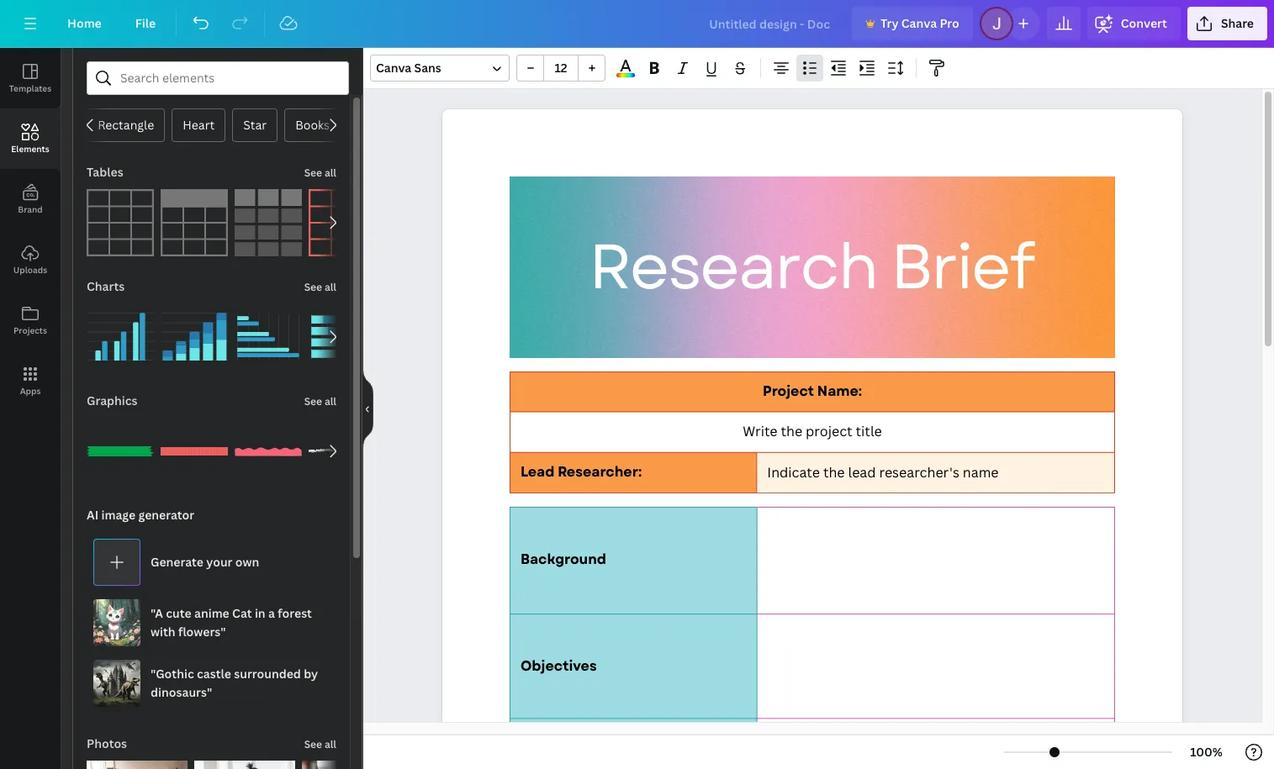 Task type: describe. For each thing, give the bounding box(es) containing it.
Design title text field
[[696, 7, 845, 40]]

charts
[[87, 278, 125, 294]]

flowers"
[[178, 624, 226, 640]]

tables
[[87, 164, 123, 180]]

a
[[268, 606, 275, 622]]

"a
[[151, 606, 163, 622]]

teacher teaching students with digital art image
[[87, 761, 187, 770]]

see all button for charts
[[303, 270, 338, 304]]

rectangle
[[98, 117, 154, 133]]

own
[[235, 554, 259, 570]]

brand button
[[0, 169, 61, 230]]

books button
[[284, 109, 341, 142]]

photos
[[87, 736, 127, 752]]

surrounded
[[234, 666, 301, 682]]

3 add this table to the canvas image from the left
[[235, 189, 302, 257]]

canva sans
[[376, 60, 441, 76]]

generator
[[138, 507, 194, 523]]

"gothic
[[151, 666, 194, 682]]

1 add this table to the canvas image from the left
[[87, 189, 154, 257]]

barista making coffee image
[[302, 761, 403, 770]]

see for photos
[[304, 738, 322, 752]]

brand
[[18, 204, 43, 215]]

uploads
[[13, 264, 47, 276]]

brief
[[891, 222, 1034, 313]]

canva inside dropdown button
[[376, 60, 412, 76]]

cat
[[232, 606, 252, 622]]

templates button
[[0, 48, 61, 109]]

all for tables
[[325, 166, 336, 180]]

Research Brief text field
[[442, 109, 1183, 770]]

with
[[151, 624, 175, 640]]

photos button
[[85, 728, 129, 761]]

torn paper banner with space for text image
[[309, 418, 376, 485]]

image
[[101, 507, 136, 523]]

share
[[1221, 15, 1254, 31]]

research brief
[[589, 222, 1034, 313]]

convert button
[[1087, 7, 1181, 40]]

100%
[[1190, 744, 1223, 760]]

tables button
[[85, 156, 125, 189]]

sans
[[414, 60, 441, 76]]

"gothic castle surrounded by dinosaurs"
[[151, 666, 318, 701]]

cute
[[166, 606, 191, 622]]

heart button
[[172, 109, 226, 142]]

all for charts
[[325, 280, 336, 294]]

castle
[[197, 666, 231, 682]]

see all button for photos
[[303, 728, 338, 761]]

ai
[[87, 507, 99, 523]]

try canva pro
[[881, 15, 960, 31]]

see all button for graphics
[[303, 384, 338, 418]]

see all for charts
[[304, 280, 336, 294]]

apps
[[20, 385, 41, 397]]

see all button for tables
[[303, 156, 338, 189]]

playful decorative wavy banner image
[[235, 418, 302, 485]]

main menu bar
[[0, 0, 1274, 48]]

4 add this table to the canvas image from the left
[[309, 189, 376, 257]]

share button
[[1188, 7, 1268, 40]]

side panel tab list
[[0, 48, 61, 411]]

all for graphics
[[325, 394, 336, 409]]

home
[[67, 15, 102, 31]]

easter banner image
[[161, 418, 228, 485]]

see all for photos
[[304, 738, 336, 752]]

home link
[[54, 7, 115, 40]]

rectangle button
[[87, 109, 165, 142]]

projects button
[[0, 290, 61, 351]]

color range image
[[617, 73, 635, 77]]

see for graphics
[[304, 394, 322, 409]]



Task type: vqa. For each thing, say whether or not it's contained in the screenshot.
second add this table to the canvas image from the left
yes



Task type: locate. For each thing, give the bounding box(es) containing it.
books
[[295, 117, 330, 133]]

projects
[[13, 325, 47, 336]]

playful decorative ribbon banner image
[[87, 418, 154, 485]]

4 see all button from the top
[[303, 728, 338, 761]]

ai image generator
[[87, 507, 194, 523]]

canva sans button
[[370, 55, 510, 82]]

forest
[[278, 606, 312, 622]]

elements button
[[0, 109, 61, 169]]

pro
[[940, 15, 960, 31]]

2 all from the top
[[325, 280, 336, 294]]

3 see all button from the top
[[303, 384, 338, 418]]

star button
[[232, 109, 278, 142]]

research
[[589, 222, 877, 313]]

graphics
[[87, 393, 138, 409]]

convert
[[1121, 15, 1167, 31]]

see all button
[[303, 156, 338, 189], [303, 270, 338, 304], [303, 384, 338, 418], [303, 728, 338, 761]]

canva left sans
[[376, 60, 412, 76]]

dinosaurs"
[[151, 685, 212, 701]]

graphics button
[[85, 384, 139, 418]]

generate your own
[[151, 554, 259, 570]]

try canva pro button
[[852, 7, 973, 40]]

"a cute anime cat in a forest with flowers"
[[151, 606, 312, 640]]

star
[[243, 117, 267, 133]]

3 see all from the top
[[304, 394, 336, 409]]

2 add this table to the canvas image from the left
[[161, 189, 228, 257]]

2 see all from the top
[[304, 280, 336, 294]]

charts button
[[85, 270, 126, 304]]

focused businessman using laptop image
[[194, 761, 295, 770]]

by
[[304, 666, 318, 682]]

file
[[135, 15, 156, 31]]

templates
[[9, 82, 51, 94]]

your
[[206, 554, 233, 570]]

3 all from the top
[[325, 394, 336, 409]]

file button
[[122, 7, 169, 40]]

3 see from the top
[[304, 394, 322, 409]]

1 see from the top
[[304, 166, 322, 180]]

elements
[[11, 143, 49, 155]]

4 see from the top
[[304, 738, 322, 752]]

– – number field
[[549, 60, 573, 76]]

1 horizontal spatial canva
[[902, 15, 937, 31]]

1 vertical spatial canva
[[376, 60, 412, 76]]

4 see all from the top
[[304, 738, 336, 752]]

1 all from the top
[[325, 166, 336, 180]]

0 horizontal spatial canva
[[376, 60, 412, 76]]

heart
[[183, 117, 215, 133]]

Search elements search field
[[120, 62, 315, 94]]

2 see from the top
[[304, 280, 322, 294]]

2 see all button from the top
[[303, 270, 338, 304]]

see for tables
[[304, 166, 322, 180]]

see all
[[304, 166, 336, 180], [304, 280, 336, 294], [304, 394, 336, 409], [304, 738, 336, 752]]

100% button
[[1179, 739, 1234, 766]]

see all for tables
[[304, 166, 336, 180]]

canva inside button
[[902, 15, 937, 31]]

all
[[325, 166, 336, 180], [325, 280, 336, 294], [325, 394, 336, 409], [325, 738, 336, 752]]

all for photos
[[325, 738, 336, 752]]

see for charts
[[304, 280, 322, 294]]

generate
[[151, 554, 204, 570]]

anime
[[194, 606, 229, 622]]

canva right "try"
[[902, 15, 937, 31]]

1 see all from the top
[[304, 166, 336, 180]]

in
[[255, 606, 266, 622]]

uploads button
[[0, 230, 61, 290]]

1 see all button from the top
[[303, 156, 338, 189]]

hide image
[[363, 368, 373, 449]]

add this table to the canvas image
[[87, 189, 154, 257], [161, 189, 228, 257], [235, 189, 302, 257], [309, 189, 376, 257]]

0 vertical spatial canva
[[902, 15, 937, 31]]

see
[[304, 166, 322, 180], [304, 280, 322, 294], [304, 394, 322, 409], [304, 738, 322, 752]]

try
[[881, 15, 899, 31]]

group
[[516, 55, 606, 82], [87, 294, 154, 371], [161, 294, 228, 371], [235, 294, 302, 371], [309, 304, 376, 371], [87, 408, 154, 485], [161, 418, 228, 485], [235, 418, 302, 485], [309, 418, 376, 485], [87, 751, 187, 770], [194, 751, 295, 770], [302, 761, 403, 770]]

4 all from the top
[[325, 738, 336, 752]]

see all for graphics
[[304, 394, 336, 409]]

canva
[[902, 15, 937, 31], [376, 60, 412, 76]]

apps button
[[0, 351, 61, 411]]



